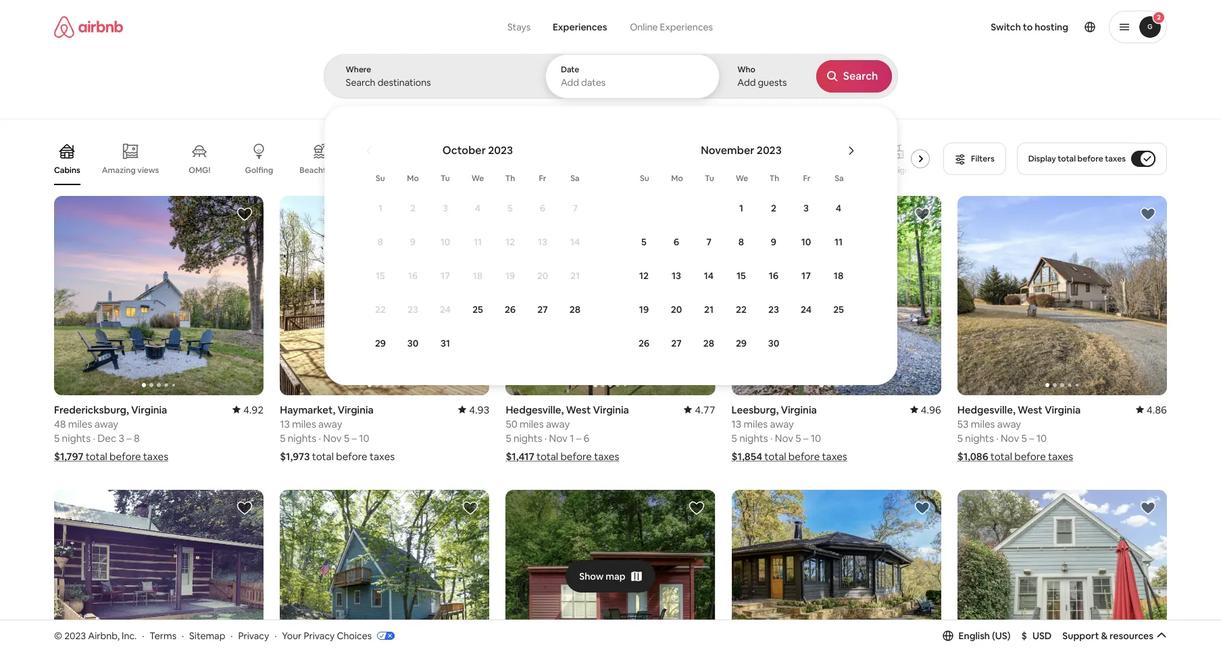 Task type: describe. For each thing, give the bounding box(es) containing it.
miles inside hedgesville, west virginia 50 miles away 5 nights · nov 1 – 6 $1,417 total before taxes
[[520, 418, 544, 430]]

october 2023
[[443, 143, 513, 158]]

1 25 button from the left
[[462, 293, 494, 326]]

tiny
[[424, 165, 439, 176]]

0 horizontal spatial 27
[[538, 304, 548, 316]]

before inside fredericksburg, virginia 48 miles away 5 nights · dec 3 – 8 $1,797 total before taxes
[[110, 450, 141, 463]]

0 horizontal spatial 6 button
[[527, 192, 559, 224]]

1 mo from the left
[[407, 173, 419, 184]]

2 23 from the left
[[769, 304, 779, 316]]

support & resources button
[[1063, 630, 1167, 642]]

2 15 button from the left
[[725, 260, 758, 292]]

2 for october 2023
[[410, 202, 416, 214]]

2 29 button from the left
[[725, 327, 758, 360]]

1 9 from the left
[[410, 236, 416, 248]]

1 privacy from the left
[[238, 630, 269, 642]]

1 vertical spatial 28 button
[[693, 327, 725, 360]]

display
[[1029, 153, 1056, 164]]

4 for november 2023
[[836, 202, 842, 214]]

omg!
[[189, 165, 211, 176]]

taxes inside hedgesville, west virginia 50 miles away 5 nights · nov 1 – 6 $1,417 total before taxes
[[594, 450, 619, 463]]

switch to hosting link
[[983, 13, 1077, 41]]

1 23 button from the left
[[397, 293, 429, 326]]

2 18 button from the left
[[823, 260, 855, 292]]

add to wishlist: fredericksburg, virginia image
[[237, 206, 253, 222]]

1 tu from the left
[[441, 173, 450, 184]]

english
[[959, 630, 990, 642]]

2 su from the left
[[640, 173, 650, 184]]

map
[[606, 570, 626, 582]]

show map
[[579, 570, 626, 582]]

0 vertical spatial 7
[[573, 202, 578, 214]]

mansions
[[365, 165, 401, 176]]

haymarket, virginia 13 miles away 5 nights · nov 5 – 10 $1,973 total before taxes
[[280, 403, 395, 463]]

2 10 button from the left
[[790, 226, 823, 258]]

date add dates
[[561, 64, 606, 89]]

away for haymarket,
[[318, 418, 342, 430]]

total inside leesburg, virginia 13 miles away 5 nights · nov 5 – 10 $1,854 total before taxes
[[765, 450, 787, 463]]

stays
[[508, 21, 531, 33]]

19 for rightmost 19 button
[[639, 304, 649, 316]]

virginia for haymarket, virginia
[[338, 403, 374, 416]]

53
[[958, 418, 969, 430]]

total inside 'hedgesville, west virginia 53 miles away 5 nights · nov 5 – 10 $1,086 total before taxes'
[[991, 450, 1013, 463]]

cabins
[[54, 165, 80, 176]]

what can we help you find? tab list
[[496, 14, 618, 41]]

dates
[[581, 76, 606, 89]]

choices
[[337, 630, 372, 642]]

$1,417
[[506, 450, 535, 463]]

2023 for november
[[757, 143, 782, 158]]

add to wishlist: front royal, virginia image
[[463, 500, 479, 516]]

beachfront
[[300, 165, 342, 176]]

show
[[579, 570, 604, 582]]

1 vertical spatial 21 button
[[693, 293, 725, 326]]

Where field
[[346, 76, 522, 89]]

lakefront
[[608, 165, 645, 176]]

dec
[[97, 432, 116, 445]]

away for fredericksburg,
[[94, 418, 118, 430]]

total inside button
[[1058, 153, 1076, 164]]

$1,086
[[958, 450, 989, 463]]

&
[[1101, 630, 1108, 642]]

design
[[883, 165, 910, 176]]

guests
[[758, 76, 787, 89]]

taxes inside leesburg, virginia 13 miles away 5 nights · nov 5 – 10 $1,854 total before taxes
[[822, 450, 848, 463]]

miles inside 'hedgesville, west virginia 53 miles away 5 nights · nov 5 – 10 $1,086 total before taxes'
[[971, 418, 995, 430]]

0 horizontal spatial 28
[[570, 304, 581, 316]]

your
[[282, 630, 302, 642]]

1 18 from the left
[[473, 270, 483, 282]]

22 for 1st the "22" button from the left
[[375, 304, 386, 316]]

tiny homes
[[424, 165, 467, 176]]

2 15 from the left
[[737, 270, 746, 282]]

2 privacy from the left
[[304, 630, 335, 642]]

countryside
[[809, 165, 856, 176]]

inc.
[[122, 630, 137, 642]]

add to wishlist: reva, virginia image
[[689, 500, 705, 516]]

$1,973
[[280, 450, 310, 463]]

0 horizontal spatial 21 button
[[559, 260, 591, 292]]

1 11 button from the left
[[462, 226, 494, 258]]

©
[[54, 630, 62, 642]]

add to wishlist: hedgesville, west virginia image
[[1140, 206, 1157, 222]]

1 sa from the left
[[571, 173, 580, 184]]

1 15 button from the left
[[364, 260, 397, 292]]

0 vertical spatial 14 button
[[559, 226, 591, 258]]

0 vertical spatial 28 button
[[559, 293, 591, 326]]

hosting
[[1035, 21, 1069, 33]]

2 th from the left
[[770, 173, 780, 184]]

6 inside hedgesville, west virginia 50 miles away 5 nights · nov 1 – 6 $1,417 total before taxes
[[584, 432, 590, 445]]

– for fredericksburg,
[[127, 432, 132, 445]]

© 2023 airbnb, inc. ·
[[54, 630, 144, 642]]

2 18 from the left
[[834, 270, 844, 282]]

airbnb,
[[88, 630, 120, 642]]

experiences inside online experiences link
[[660, 21, 713, 33]]

4.86
[[1147, 403, 1167, 416]]

4.92
[[243, 403, 264, 416]]

profile element
[[746, 0, 1167, 54]]

switch to hosting
[[991, 21, 1069, 33]]

2 fr from the left
[[803, 173, 811, 184]]

2 29 from the left
[[736, 337, 747, 349]]

october
[[443, 143, 486, 158]]

add to wishlist: leesburg, virginia image
[[914, 206, 931, 222]]

0 vertical spatial 26 button
[[494, 293, 527, 326]]

2 8 button from the left
[[725, 226, 758, 258]]

1 fr from the left
[[539, 173, 547, 184]]

terms link
[[150, 630, 177, 642]]

group containing amazing views
[[54, 132, 936, 185]]

1 vertical spatial 27 button
[[660, 327, 693, 360]]

2 22 button from the left
[[725, 293, 758, 326]]

1 vertical spatial 20
[[671, 304, 682, 316]]

usd
[[1033, 630, 1052, 642]]

4.77
[[695, 403, 716, 416]]

national
[[733, 165, 765, 176]]

who add guests
[[738, 64, 787, 89]]

10 inside 'hedgesville, west virginia 53 miles away 5 nights · nov 5 – 10 $1,086 total before taxes'
[[1037, 432, 1047, 445]]

0 horizontal spatial 26
[[505, 304, 516, 316]]

support & resources
[[1063, 630, 1154, 642]]

amazing
[[102, 165, 136, 176]]

1 inside hedgesville, west virginia 50 miles away 5 nights · nov 1 – 6 $1,417 total before taxes
[[570, 432, 574, 445]]

1 9 button from the left
[[397, 226, 429, 258]]

0 horizontal spatial 12 button
[[494, 226, 527, 258]]

english (us) button
[[943, 630, 1011, 642]]

experiences button
[[542, 14, 618, 41]]

3 inside fredericksburg, virginia 48 miles away 5 nights · dec 3 – 8 $1,797 total before taxes
[[119, 432, 124, 445]]

add to wishlist: waynesboro, pennsylvania image
[[237, 500, 253, 516]]

filters
[[971, 153, 995, 164]]

4.77 out of 5 average rating image
[[684, 403, 716, 416]]

leesburg,
[[732, 403, 779, 416]]

1 horizontal spatial 5 button
[[628, 226, 660, 258]]

before inside leesburg, virginia 13 miles away 5 nights · nov 5 – 10 $1,854 total before taxes
[[789, 450, 820, 463]]

filters button
[[944, 143, 1006, 175]]

miles for leesburg,
[[744, 418, 768, 430]]

0 horizontal spatial 21
[[571, 270, 580, 282]]

2023 for ©
[[64, 630, 86, 642]]

away inside hedgesville, west virginia 50 miles away 5 nights · nov 1 – 6 $1,417 total before taxes
[[546, 418, 570, 430]]

english (us)
[[959, 630, 1011, 642]]

1 vertical spatial 7
[[706, 236, 712, 248]]

who
[[738, 64, 756, 75]]

· inside 'hedgesville, west virginia 53 miles away 5 nights · nov 5 – 10 $1,086 total before taxes'
[[996, 432, 999, 445]]

14 for the topmost 14 button
[[570, 236, 580, 248]]

miles for fredericksburg,
[[68, 418, 92, 430]]

support
[[1063, 630, 1099, 642]]

1 horizontal spatial 6 button
[[660, 226, 693, 258]]

1 11 from the left
[[474, 236, 482, 248]]

display total before taxes
[[1029, 153, 1126, 164]]

1 8 button from the left
[[364, 226, 397, 258]]

virginia inside 'hedgesville, west virginia 53 miles away 5 nights · nov 5 – 10 $1,086 total before taxes'
[[1045, 403, 1081, 416]]

resources
[[1110, 630, 1154, 642]]

golfing
[[245, 165, 273, 176]]

virginia for fredericksburg, virginia
[[131, 403, 167, 416]]

virginia for leesburg, virginia
[[781, 403, 817, 416]]

31 button
[[429, 327, 462, 360]]

6 for the left 6 button
[[540, 202, 546, 214]]

1 for october
[[379, 202, 383, 214]]

1 horizontal spatial 7 button
[[693, 226, 725, 258]]

sitemap link
[[189, 630, 225, 642]]

your privacy choices link
[[282, 630, 395, 643]]

display total before taxes button
[[1017, 143, 1167, 175]]

$
[[1022, 630, 1027, 642]]

online
[[630, 21, 658, 33]]

0 vertical spatial 13 button
[[527, 226, 559, 258]]

24 for 2nd 24 button from the left
[[801, 304, 812, 316]]

2 sa from the left
[[835, 173, 844, 184]]

4.86 out of 5 average rating image
[[1136, 403, 1167, 416]]

hedgesville, west virginia 50 miles away 5 nights · nov 1 – 6 $1,417 total before taxes
[[506, 403, 629, 463]]

(us)
[[992, 630, 1011, 642]]

3 button for november 2023
[[790, 192, 823, 224]]

1 horizontal spatial 8
[[378, 236, 383, 248]]

2 17 button from the left
[[790, 260, 823, 292]]

nov inside hedgesville, west virginia 50 miles away 5 nights · nov 1 – 6 $1,417 total before taxes
[[549, 432, 568, 445]]

hedgesville, for 50
[[506, 403, 564, 416]]

4.92 out of 5 average rating image
[[233, 403, 264, 416]]

trending
[[490, 165, 524, 176]]

taxes inside fredericksburg, virginia 48 miles away 5 nights · dec 3 – 8 $1,797 total before taxes
[[143, 450, 168, 463]]

16 for second 16 button from the left
[[769, 270, 779, 282]]

0 horizontal spatial 20 button
[[527, 260, 559, 292]]

nights inside hedgesville, west virginia 50 miles away 5 nights · nov 1 – 6 $1,417 total before taxes
[[514, 432, 542, 445]]

2 tu from the left
[[705, 173, 714, 184]]

2 24 button from the left
[[790, 293, 823, 326]]

castles
[[553, 165, 581, 176]]

0 horizontal spatial 20
[[537, 270, 548, 282]]

treehouses
[[667, 165, 711, 176]]

online experiences
[[630, 21, 713, 33]]

november
[[701, 143, 755, 158]]

1 horizontal spatial 14 button
[[693, 260, 725, 292]]

1 button for november
[[725, 192, 758, 224]]

2 16 button from the left
[[758, 260, 790, 292]]

2 mo from the left
[[671, 173, 683, 184]]

0 vertical spatial 7 button
[[559, 192, 591, 224]]

2 we from the left
[[736, 173, 749, 184]]

14 for rightmost 14 button
[[704, 270, 714, 282]]

4 button for october 2023
[[462, 192, 494, 224]]

terms · sitemap · privacy
[[150, 630, 269, 642]]

0 vertical spatial 5 button
[[494, 192, 527, 224]]

2 9 button from the left
[[758, 226, 790, 258]]

1 horizontal spatial 26 button
[[628, 327, 660, 360]]

leesburg, virginia 13 miles away 5 nights · nov 5 – 10 $1,854 total before taxes
[[732, 403, 848, 463]]



Task type: vqa. For each thing, say whether or not it's contained in the screenshot.
Content
no



Task type: locate. For each thing, give the bounding box(es) containing it.
2 25 button from the left
[[823, 293, 855, 326]]

2 1 button from the left
[[725, 192, 758, 224]]

· inside fredericksburg, virginia 48 miles away 5 nights · dec 3 – 8 $1,797 total before taxes
[[93, 432, 95, 445]]

add for add guests
[[738, 76, 756, 89]]

0 horizontal spatial 14
[[570, 236, 580, 248]]

virginia inside hedgesville, west virginia 50 miles away 5 nights · nov 1 – 6 $1,417 total before taxes
[[593, 403, 629, 416]]

3 away from the left
[[546, 418, 570, 430]]

– for haymarket,
[[352, 432, 357, 445]]

10 inside leesburg, virginia 13 miles away 5 nights · nov 5 – 10 $1,854 total before taxes
[[811, 432, 821, 445]]

add inside the who add guests
[[738, 76, 756, 89]]

16 for second 16 button from the right
[[408, 270, 418, 282]]

miles right 53
[[971, 418, 995, 430]]

miles right 50 at the left
[[520, 418, 544, 430]]

we right homes
[[472, 173, 484, 184]]

add to wishlist: paris, virginia image
[[914, 500, 931, 516]]

1 23 from the left
[[408, 304, 418, 316]]

4 – from the left
[[804, 432, 809, 445]]

25
[[473, 304, 483, 316], [834, 304, 844, 316]]

– for leesburg,
[[804, 432, 809, 445]]

4 button
[[462, 192, 494, 224], [823, 192, 855, 224]]

miles
[[68, 418, 92, 430], [292, 418, 316, 430], [520, 418, 544, 430], [744, 418, 768, 430], [971, 418, 995, 430]]

away right 50 at the left
[[546, 418, 570, 430]]

2 experiences from the left
[[660, 21, 713, 33]]

2 3 button from the left
[[790, 192, 823, 224]]

0 horizontal spatial 19 button
[[494, 260, 527, 292]]

taxes inside haymarket, virginia 13 miles away 5 nights · nov 5 – 10 $1,973 total before taxes
[[370, 450, 395, 463]]

4 button for november 2023
[[823, 192, 855, 224]]

1 29 button from the left
[[364, 327, 397, 360]]

25 button
[[462, 293, 494, 326], [823, 293, 855, 326]]

2 11 button from the left
[[823, 226, 855, 258]]

3 for october 2023
[[443, 202, 448, 214]]

2 25 from the left
[[834, 304, 844, 316]]

taxes inside 'hedgesville, west virginia 53 miles away 5 nights · nov 5 – 10 $1,086 total before taxes'
[[1048, 450, 1074, 463]]

$ usd
[[1022, 630, 1052, 642]]

1 22 from the left
[[375, 304, 386, 316]]

1 button down the mansions
[[364, 192, 397, 224]]

group
[[54, 132, 936, 185], [54, 196, 264, 395], [280, 196, 490, 395], [506, 196, 925, 395], [732, 196, 941, 395], [958, 196, 1167, 395], [54, 490, 264, 652], [280, 490, 490, 652], [506, 490, 716, 652], [732, 490, 941, 652], [958, 490, 1167, 652]]

1 horizontal spatial 11
[[835, 236, 843, 248]]

0 horizontal spatial 25 button
[[462, 293, 494, 326]]

1 horizontal spatial 2023
[[488, 143, 513, 158]]

miles inside fredericksburg, virginia 48 miles away 5 nights · dec 3 – 8 $1,797 total before taxes
[[68, 418, 92, 430]]

1 30 from the left
[[407, 337, 419, 349]]

4 down october 2023
[[475, 202, 481, 214]]

1 25 from the left
[[473, 304, 483, 316]]

1 horizontal spatial 12 button
[[628, 260, 660, 292]]

8 button
[[364, 226, 397, 258], [725, 226, 758, 258]]

2 22 from the left
[[736, 304, 747, 316]]

1 button down national
[[725, 192, 758, 224]]

None search field
[[323, 0, 1221, 395]]

23
[[408, 304, 418, 316], [769, 304, 779, 316]]

2 away from the left
[[318, 418, 342, 430]]

away inside leesburg, virginia 13 miles away 5 nights · nov 5 – 10 $1,854 total before taxes
[[770, 418, 794, 430]]

views
[[137, 165, 159, 176]]

28
[[570, 304, 581, 316], [704, 337, 715, 349]]

5 inside hedgesville, west virginia 50 miles away 5 nights · nov 1 – 6 $1,417 total before taxes
[[506, 432, 511, 445]]

homes
[[441, 165, 467, 176]]

3 left add to wishlist: haymarket, virginia image
[[443, 202, 448, 214]]

1 horizontal spatial 1 button
[[725, 192, 758, 224]]

fr left castles
[[539, 173, 547, 184]]

1 for november
[[739, 202, 744, 214]]

1 horizontal spatial 19 button
[[628, 293, 660, 326]]

2 24 from the left
[[801, 304, 812, 316]]

4.96
[[921, 403, 941, 416]]

1 nights from the left
[[62, 432, 91, 445]]

1 16 button from the left
[[397, 260, 429, 292]]

show map button
[[566, 560, 655, 593]]

0 horizontal spatial 17 button
[[429, 260, 462, 292]]

1 vertical spatial 19
[[639, 304, 649, 316]]

1 horizontal spatial 27 button
[[660, 327, 693, 360]]

tu down november
[[705, 173, 714, 184]]

mo
[[407, 173, 419, 184], [671, 173, 683, 184]]

0 horizontal spatial su
[[376, 173, 385, 184]]

2 button
[[397, 192, 429, 224], [758, 192, 790, 224]]

online experiences link
[[618, 14, 725, 41]]

total inside haymarket, virginia 13 miles away 5 nights · nov 5 – 10 $1,973 total before taxes
[[312, 450, 334, 463]]

nights inside leesburg, virginia 13 miles away 5 nights · nov 5 – 10 $1,854 total before taxes
[[740, 432, 768, 445]]

1 24 from the left
[[440, 304, 451, 316]]

19 for 19 button to the left
[[506, 270, 515, 282]]

away down 'leesburg,'
[[770, 418, 794, 430]]

miles down the haymarket,
[[292, 418, 316, 430]]

2 horizontal spatial 6
[[674, 236, 679, 248]]

1 horizontal spatial 28
[[704, 337, 715, 349]]

before right the $1,854 on the right of the page
[[789, 450, 820, 463]]

3 button for october 2023
[[429, 192, 462, 224]]

7
[[573, 202, 578, 214], [706, 236, 712, 248]]

1 4 from the left
[[475, 202, 481, 214]]

6 for the rightmost 6 button
[[674, 236, 679, 248]]

sa
[[571, 173, 580, 184], [835, 173, 844, 184]]

1 miles from the left
[[68, 418, 92, 430]]

17 button
[[429, 260, 462, 292], [790, 260, 823, 292]]

0 horizontal spatial west
[[566, 403, 591, 416]]

0 horizontal spatial 13 button
[[527, 226, 559, 258]]

0 horizontal spatial 1 button
[[364, 192, 397, 224]]

fr right the parks
[[803, 173, 811, 184]]

before right $1,417
[[561, 450, 592, 463]]

1 18 button from the left
[[462, 260, 494, 292]]

0 horizontal spatial 11
[[474, 236, 482, 248]]

0 horizontal spatial 9 button
[[397, 226, 429, 258]]

0 vertical spatial 20
[[537, 270, 548, 282]]

1 horizontal spatial 4 button
[[823, 192, 855, 224]]

before inside hedgesville, west virginia 50 miles away 5 nights · nov 1 – 6 $1,417 total before taxes
[[561, 450, 592, 463]]

4.96 out of 5 average rating image
[[910, 403, 941, 416]]

away inside fredericksburg, virginia 48 miles away 5 nights · dec 3 – 8 $1,797 total before taxes
[[94, 418, 118, 430]]

1 3 button from the left
[[429, 192, 462, 224]]

before down dec
[[110, 450, 141, 463]]

– inside leesburg, virginia 13 miles away 5 nights · nov 5 – 10 $1,854 total before taxes
[[804, 432, 809, 445]]

total right $1,973
[[312, 450, 334, 463]]

0 horizontal spatial 28 button
[[559, 293, 591, 326]]

24
[[440, 304, 451, 316], [801, 304, 812, 316]]

0 vertical spatial 21
[[571, 270, 580, 282]]

5 inside fredericksburg, virginia 48 miles away 5 nights · dec 3 – 8 $1,797 total before taxes
[[54, 432, 60, 445]]

5 – from the left
[[1030, 432, 1035, 445]]

fr
[[539, 173, 547, 184], [803, 173, 811, 184]]

1 we from the left
[[472, 173, 484, 184]]

3 down countryside
[[804, 202, 809, 214]]

1 horizontal spatial 19
[[639, 304, 649, 316]]

away down the haymarket,
[[318, 418, 342, 430]]

0 vertical spatial 12 button
[[494, 226, 527, 258]]

away for leesburg,
[[770, 418, 794, 430]]

tu
[[441, 173, 450, 184], [705, 173, 714, 184]]

total inside hedgesville, west virginia 50 miles away 5 nights · nov 1 – 6 $1,417 total before taxes
[[537, 450, 558, 463]]

miles inside leesburg, virginia 13 miles away 5 nights · nov 5 – 10 $1,854 total before taxes
[[744, 418, 768, 430]]

1 2 button from the left
[[397, 192, 429, 224]]

0 horizontal spatial 7 button
[[559, 192, 591, 224]]

1 horizontal spatial 10 button
[[790, 226, 823, 258]]

before inside 'hedgesville, west virginia 53 miles away 5 nights · nov 5 – 10 $1,086 total before taxes'
[[1015, 450, 1046, 463]]

0 horizontal spatial 8 button
[[364, 226, 397, 258]]

29
[[375, 337, 386, 349], [736, 337, 747, 349]]

2 9 from the left
[[771, 236, 777, 248]]

$1,854
[[732, 450, 763, 463]]

hedgesville, up 50 at the left
[[506, 403, 564, 416]]

total
[[1058, 153, 1076, 164], [86, 450, 107, 463], [312, 450, 334, 463], [537, 450, 558, 463], [765, 450, 787, 463], [991, 450, 1013, 463]]

2 horizontal spatial 8
[[739, 236, 744, 248]]

2 virginia from the left
[[338, 403, 374, 416]]

1 horizontal spatial 20 button
[[660, 293, 693, 326]]

nights up $1,973
[[288, 432, 317, 445]]

nights
[[62, 432, 91, 445], [288, 432, 317, 445], [514, 432, 542, 445], [740, 432, 768, 445], [966, 432, 994, 445]]

19
[[506, 270, 515, 282], [639, 304, 649, 316]]

1 th from the left
[[505, 173, 515, 184]]

2 nights from the left
[[288, 432, 317, 445]]

0 horizontal spatial mo
[[407, 173, 419, 184]]

20
[[537, 270, 548, 282], [671, 304, 682, 316]]

nov inside 'hedgesville, west virginia 53 miles away 5 nights · nov 5 – 10 $1,086 total before taxes'
[[1001, 432, 1020, 445]]

before
[[1078, 153, 1104, 164], [110, 450, 141, 463], [336, 450, 368, 463], [561, 450, 592, 463], [789, 450, 820, 463], [1015, 450, 1046, 463]]

1 horizontal spatial 30 button
[[758, 327, 790, 360]]

0 vertical spatial 27 button
[[527, 293, 559, 326]]

1 10 button from the left
[[429, 226, 462, 258]]

2 inside 2 dropdown button
[[1157, 13, 1161, 22]]

9
[[410, 236, 416, 248], [771, 236, 777, 248]]

0 horizontal spatial 11 button
[[462, 226, 494, 258]]

1 horizontal spatial 1
[[570, 432, 574, 445]]

your privacy choices
[[282, 630, 372, 642]]

5 nights from the left
[[966, 432, 994, 445]]

1 17 from the left
[[441, 270, 450, 282]]

hedgesville, inside hedgesville, west virginia 50 miles away 5 nights · nov 1 – 6 $1,417 total before taxes
[[506, 403, 564, 416]]

parks
[[766, 165, 787, 176]]

1 horizontal spatial 20
[[671, 304, 682, 316]]

calendar application
[[340, 129, 1221, 395]]

3 button left add to wishlist: haymarket, virginia image
[[429, 192, 462, 224]]

switch
[[991, 21, 1021, 33]]

1 horizontal spatial 28 button
[[693, 327, 725, 360]]

1 su from the left
[[376, 173, 385, 184]]

3
[[443, 202, 448, 214], [804, 202, 809, 214], [119, 432, 124, 445]]

21
[[571, 270, 580, 282], [704, 304, 714, 316]]

add to wishlist: arlington, virginia image
[[1140, 500, 1157, 516]]

13 inside haymarket, virginia 13 miles away 5 nights · nov 5 – 10 $1,973 total before taxes
[[280, 418, 290, 430]]

0 horizontal spatial 2
[[410, 202, 416, 214]]

26 button
[[494, 293, 527, 326], [628, 327, 660, 360]]

to
[[1023, 21, 1033, 33]]

where
[[346, 64, 371, 75]]

– inside hedgesville, west virginia 50 miles away 5 nights · nov 1 – 6 $1,417 total before taxes
[[576, 432, 581, 445]]

1 horizontal spatial th
[[770, 173, 780, 184]]

1 button for october
[[364, 192, 397, 224]]

1 horizontal spatial 15
[[737, 270, 746, 282]]

hedgesville, west virginia 53 miles away 5 nights · nov 5 – 10 $1,086 total before taxes
[[958, 403, 1081, 463]]

22
[[375, 304, 386, 316], [736, 304, 747, 316]]

0 horizontal spatial experiences
[[553, 21, 607, 33]]

we down november 2023
[[736, 173, 749, 184]]

1 horizontal spatial tu
[[705, 173, 714, 184]]

· inside hedgesville, west virginia 50 miles away 5 nights · nov 1 – 6 $1,417 total before taxes
[[545, 432, 547, 445]]

away right 53
[[998, 418, 1022, 430]]

miles inside haymarket, virginia 13 miles away 5 nights · nov 5 – 10 $1,973 total before taxes
[[292, 418, 316, 430]]

48
[[54, 418, 66, 430]]

nights for $1,797
[[62, 432, 91, 445]]

national parks
[[733, 165, 787, 176]]

before inside haymarket, virginia 13 miles away 5 nights · nov 5 – 10 $1,973 total before taxes
[[336, 450, 368, 463]]

1 horizontal spatial experiences
[[660, 21, 713, 33]]

0 horizontal spatial 12
[[506, 236, 515, 248]]

12
[[506, 236, 515, 248], [639, 270, 649, 282]]

8 inside fredericksburg, virginia 48 miles away 5 nights · dec 3 – 8 $1,797 total before taxes
[[134, 432, 140, 445]]

before right $1,086
[[1015, 450, 1046, 463]]

3 miles from the left
[[520, 418, 544, 430]]

fredericksburg,
[[54, 403, 129, 416]]

tu right tiny
[[441, 173, 450, 184]]

2 30 button from the left
[[758, 327, 790, 360]]

13 inside leesburg, virginia 13 miles away 5 nights · nov 5 – 10 $1,854 total before taxes
[[732, 418, 742, 430]]

24 for 1st 24 button
[[440, 304, 451, 316]]

th right national
[[770, 173, 780, 184]]

1 1 button from the left
[[364, 192, 397, 224]]

2 horizontal spatial 2
[[1157, 13, 1161, 22]]

1 – from the left
[[127, 432, 132, 445]]

– inside 'hedgesville, west virginia 53 miles away 5 nights · nov 5 – 10 $1,086 total before taxes'
[[1030, 432, 1035, 445]]

total inside fredericksburg, virginia 48 miles away 5 nights · dec 3 – 8 $1,797 total before taxes
[[86, 450, 107, 463]]

4 virginia from the left
[[781, 403, 817, 416]]

add down date
[[561, 76, 579, 89]]

2 11 from the left
[[835, 236, 843, 248]]

hedgesville, inside 'hedgesville, west virginia 53 miles away 5 nights · nov 5 – 10 $1,086 total before taxes'
[[958, 403, 1016, 416]]

2023 up trending
[[488, 143, 513, 158]]

21 button
[[559, 260, 591, 292], [693, 293, 725, 326]]

0 horizontal spatial 16 button
[[397, 260, 429, 292]]

– inside fredericksburg, virginia 48 miles away 5 nights · dec 3 – 8 $1,797 total before taxes
[[127, 432, 132, 445]]

0 horizontal spatial 8
[[134, 432, 140, 445]]

50
[[506, 418, 518, 430]]

1 horizontal spatial 26
[[639, 337, 650, 349]]

1 horizontal spatial 25 button
[[823, 293, 855, 326]]

total right $1,417
[[537, 450, 558, 463]]

nights inside fredericksburg, virginia 48 miles away 5 nights · dec 3 – 8 $1,797 total before taxes
[[62, 432, 91, 445]]

west inside 'hedgesville, west virginia 53 miles away 5 nights · nov 5 – 10 $1,086 total before taxes'
[[1018, 403, 1043, 416]]

2 4 from the left
[[836, 202, 842, 214]]

total right display
[[1058, 153, 1076, 164]]

0 horizontal spatial 7
[[573, 202, 578, 214]]

miles down fredericksburg,
[[68, 418, 92, 430]]

3 button down countryside
[[790, 192, 823, 224]]

privacy right your
[[304, 630, 335, 642]]

0 horizontal spatial 3
[[119, 432, 124, 445]]

west for 50 miles away
[[566, 403, 591, 416]]

virginia inside leesburg, virginia 13 miles away 5 nights · nov 5 – 10 $1,854 total before taxes
[[781, 403, 817, 416]]

amazing views
[[102, 165, 159, 176]]

su left treehouses
[[640, 173, 650, 184]]

0 horizontal spatial 3 button
[[429, 192, 462, 224]]

3 for november 2023
[[804, 202, 809, 214]]

0 vertical spatial 19
[[506, 270, 515, 282]]

1 away from the left
[[94, 418, 118, 430]]

1 virginia from the left
[[131, 403, 167, 416]]

1 vertical spatial 26
[[639, 337, 650, 349]]

0 horizontal spatial 5 button
[[494, 192, 527, 224]]

away
[[94, 418, 118, 430], [318, 418, 342, 430], [546, 418, 570, 430], [770, 418, 794, 430], [998, 418, 1022, 430]]

1 horizontal spatial 12
[[639, 270, 649, 282]]

privacy link
[[238, 630, 269, 642]]

1 vertical spatial 19 button
[[628, 293, 660, 326]]

12 for 12 button to the left
[[506, 236, 515, 248]]

1 horizontal spatial 4
[[836, 202, 842, 214]]

2 – from the left
[[352, 432, 357, 445]]

4 down countryside
[[836, 202, 842, 214]]

22 for first the "22" button from the right
[[736, 304, 747, 316]]

1 horizontal spatial add
[[738, 76, 756, 89]]

hedgesville,
[[506, 403, 564, 416], [958, 403, 1016, 416]]

0 horizontal spatial 22
[[375, 304, 386, 316]]

mo right the lakefront
[[671, 173, 683, 184]]

3 nights from the left
[[514, 432, 542, 445]]

13
[[538, 236, 548, 248], [672, 270, 681, 282], [280, 418, 290, 430], [732, 418, 742, 430]]

stays button
[[496, 14, 542, 41]]

0 horizontal spatial 29 button
[[364, 327, 397, 360]]

add for add dates
[[561, 76, 579, 89]]

1 add from the left
[[561, 76, 579, 89]]

4.93
[[469, 403, 490, 416]]

before right $1,973
[[336, 450, 368, 463]]

none search field containing october 2023
[[323, 0, 1221, 395]]

miles down 'leesburg,'
[[744, 418, 768, 430]]

1 west from the left
[[566, 403, 591, 416]]

$1,797
[[54, 450, 83, 463]]

before right display
[[1078, 153, 1104, 164]]

4 for october 2023
[[475, 202, 481, 214]]

4.93 out of 5 average rating image
[[458, 403, 490, 416]]

4 button down countryside
[[823, 192, 855, 224]]

total right $1,086
[[991, 450, 1013, 463]]

2 30 from the left
[[768, 337, 780, 349]]

1 vertical spatial 14
[[704, 270, 714, 282]]

1 horizontal spatial hedgesville,
[[958, 403, 1016, 416]]

4 button down homes
[[462, 192, 494, 224]]

nights up $1,797 at the left bottom
[[62, 432, 91, 445]]

nights for $1,973
[[288, 432, 317, 445]]

2 4 button from the left
[[823, 192, 855, 224]]

12 for 12 button to the bottom
[[639, 270, 649, 282]]

13 button
[[527, 226, 559, 258], [660, 260, 693, 292]]

1 horizontal spatial 25
[[834, 304, 844, 316]]

26
[[505, 304, 516, 316], [639, 337, 650, 349]]

nights up the $1,854 on the right of the page
[[740, 432, 768, 445]]

sitemap
[[189, 630, 225, 642]]

virginia inside haymarket, virginia 13 miles away 5 nights · nov 5 – 10 $1,973 total before taxes
[[338, 403, 374, 416]]

0 horizontal spatial 27 button
[[527, 293, 559, 326]]

1 horizontal spatial 15 button
[[725, 260, 758, 292]]

· inside haymarket, virginia 13 miles away 5 nights · nov 5 – 10 $1,973 total before taxes
[[319, 432, 321, 445]]

miles for haymarket,
[[292, 418, 316, 430]]

0 horizontal spatial 24
[[440, 304, 451, 316]]

1 horizontal spatial 14
[[704, 270, 714, 282]]

su left tiny
[[376, 173, 385, 184]]

1 vertical spatial 7 button
[[693, 226, 725, 258]]

2 button down the parks
[[758, 192, 790, 224]]

5 virginia from the left
[[1045, 403, 1081, 416]]

1 horizontal spatial su
[[640, 173, 650, 184]]

th down october 2023
[[505, 173, 515, 184]]

1 hedgesville, from the left
[[506, 403, 564, 416]]

privacy left your
[[238, 630, 269, 642]]

5 away from the left
[[998, 418, 1022, 430]]

haymarket,
[[280, 403, 335, 416]]

2 nov from the left
[[549, 432, 568, 445]]

3 right dec
[[119, 432, 124, 445]]

terms
[[150, 630, 177, 642]]

0 horizontal spatial 25
[[473, 304, 483, 316]]

10 inside haymarket, virginia 13 miles away 5 nights · nov 5 – 10 $1,973 total before taxes
[[359, 432, 369, 445]]

1 horizontal spatial 18
[[834, 270, 844, 282]]

1 vertical spatial 27
[[671, 337, 682, 349]]

mo left tiny
[[407, 173, 419, 184]]

3 virginia from the left
[[593, 403, 629, 416]]

nights up $1,086
[[966, 432, 994, 445]]

1 16 from the left
[[408, 270, 418, 282]]

2 button
[[1109, 11, 1167, 43]]

nights up $1,417
[[514, 432, 542, 445]]

2 button for october 2023
[[397, 192, 429, 224]]

before inside button
[[1078, 153, 1104, 164]]

2 west from the left
[[1018, 403, 1043, 416]]

add inside the date add dates
[[561, 76, 579, 89]]

date
[[561, 64, 580, 75]]

2 button down tiny
[[397, 192, 429, 224]]

1 15 from the left
[[376, 270, 385, 282]]

4 nights from the left
[[740, 432, 768, 445]]

add to wishlist: haymarket, virginia image
[[463, 206, 479, 222]]

2023 right ©
[[64, 630, 86, 642]]

11
[[474, 236, 482, 248], [835, 236, 843, 248]]

total right the $1,854 on the right of the page
[[765, 450, 787, 463]]

experiences tab panel
[[323, 54, 1221, 395]]

1 29 from the left
[[375, 337, 386, 349]]

privacy
[[238, 630, 269, 642], [304, 630, 335, 642]]

1 vertical spatial 12 button
[[628, 260, 660, 292]]

2023 for october
[[488, 143, 513, 158]]

1 22 button from the left
[[364, 293, 397, 326]]

4 nov from the left
[[1001, 432, 1020, 445]]

total down dec
[[86, 450, 107, 463]]

– inside haymarket, virginia 13 miles away 5 nights · nov 5 – 10 $1,973 total before taxes
[[352, 432, 357, 445]]

14
[[570, 236, 580, 248], [704, 270, 714, 282]]

0 vertical spatial 21 button
[[559, 260, 591, 292]]

1 vertical spatial 6 button
[[660, 226, 693, 258]]

nov inside haymarket, virginia 13 miles away 5 nights · nov 5 – 10 $1,973 total before taxes
[[323, 432, 342, 445]]

experiences up date
[[553, 21, 607, 33]]

1 horizontal spatial 13 button
[[660, 260, 693, 292]]

virginia inside fredericksburg, virginia 48 miles away 5 nights · dec 3 – 8 $1,797 total before taxes
[[131, 403, 167, 416]]

2 for november 2023
[[771, 202, 777, 214]]

november 2023
[[701, 143, 782, 158]]

we
[[472, 173, 484, 184], [736, 173, 749, 184]]

1 24 button from the left
[[429, 293, 462, 326]]

away inside haymarket, virginia 13 miles away 5 nights · nov 5 – 10 $1,973 total before taxes
[[318, 418, 342, 430]]

0 horizontal spatial 23
[[408, 304, 418, 316]]

1 experiences from the left
[[553, 21, 607, 33]]

2 add from the left
[[738, 76, 756, 89]]

11 button
[[462, 226, 494, 258], [823, 226, 855, 258]]

nights inside haymarket, virginia 13 miles away 5 nights · nov 5 – 10 $1,973 total before taxes
[[288, 432, 317, 445]]

nights inside 'hedgesville, west virginia 53 miles away 5 nights · nov 5 – 10 $1,086 total before taxes'
[[966, 432, 994, 445]]

west inside hedgesville, west virginia 50 miles away 5 nights · nov 1 – 6 $1,417 total before taxes
[[566, 403, 591, 416]]

1 horizontal spatial 6
[[584, 432, 590, 445]]

1 30 button from the left
[[397, 327, 429, 360]]

0 vertical spatial 27
[[538, 304, 548, 316]]

nov inside leesburg, virginia 13 miles away 5 nights · nov 5 – 10 $1,854 total before taxes
[[775, 432, 794, 445]]

5 button
[[494, 192, 527, 224], [628, 226, 660, 258]]

2 button for november 2023
[[758, 192, 790, 224]]

1 horizontal spatial 22 button
[[725, 293, 758, 326]]

sa left the lakefront
[[571, 173, 580, 184]]

experiences
[[553, 21, 607, 33], [660, 21, 713, 33]]

4 miles from the left
[[744, 418, 768, 430]]

5 miles from the left
[[971, 418, 995, 430]]

west for 53 miles away
[[1018, 403, 1043, 416]]

su
[[376, 173, 385, 184], [640, 173, 650, 184]]

away inside 'hedgesville, west virginia 53 miles away 5 nights · nov 5 – 10 $1,086 total before taxes'
[[998, 418, 1022, 430]]

experiences inside experiences button
[[553, 21, 607, 33]]

1 4 button from the left
[[462, 192, 494, 224]]

2 23 button from the left
[[758, 293, 790, 326]]

4 away from the left
[[770, 418, 794, 430]]

sa left "design"
[[835, 173, 844, 184]]

away up dec
[[94, 418, 118, 430]]

1 17 button from the left
[[429, 260, 462, 292]]

1 horizontal spatial 21
[[704, 304, 714, 316]]

1 horizontal spatial privacy
[[304, 630, 335, 642]]

add down who
[[738, 76, 756, 89]]

1 horizontal spatial 9 button
[[758, 226, 790, 258]]

taxes inside button
[[1105, 153, 1126, 164]]

· inside leesburg, virginia 13 miles away 5 nights · nov 5 – 10 $1,854 total before taxes
[[771, 432, 773, 445]]

1 horizontal spatial 29
[[736, 337, 747, 349]]

2 hedgesville, from the left
[[958, 403, 1016, 416]]

hedgesville, up 53
[[958, 403, 1016, 416]]

fredericksburg, virginia 48 miles away 5 nights · dec 3 – 8 $1,797 total before taxes
[[54, 403, 168, 463]]

nights for $1,854
[[740, 432, 768, 445]]

0 horizontal spatial 16
[[408, 270, 418, 282]]

hedgesville, for 53
[[958, 403, 1016, 416]]

2 horizontal spatial 1
[[739, 202, 744, 214]]

2 17 from the left
[[802, 270, 811, 282]]

experiences right online
[[660, 21, 713, 33]]

2023 up the parks
[[757, 143, 782, 158]]

1 vertical spatial 13 button
[[660, 260, 693, 292]]



